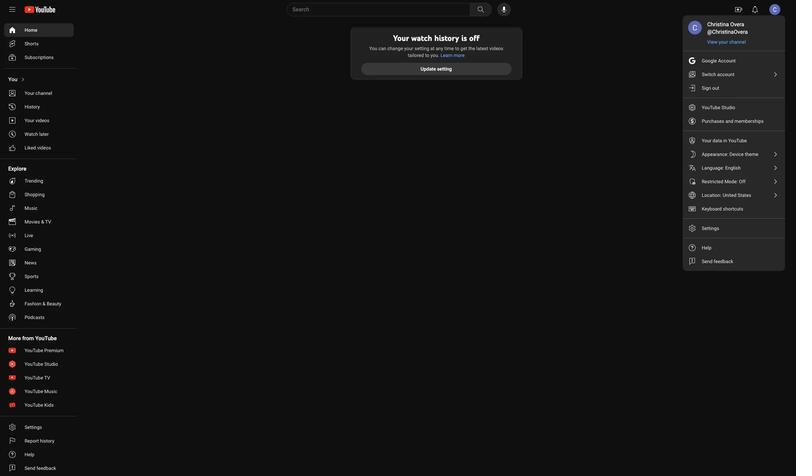Task type: describe. For each thing, give the bounding box(es) containing it.
appearance: device theme option
[[683, 148, 785, 161]]

0 vertical spatial feedback
[[714, 259, 733, 264]]

update setting button
[[361, 63, 511, 75]]

overa
[[730, 21, 744, 28]]

account
[[718, 58, 736, 64]]

purchases and memberships
[[702, 119, 764, 124]]

liked
[[25, 145, 36, 151]]

explore
[[8, 166, 26, 172]]

theme
[[745, 152, 758, 157]]

google
[[702, 58, 717, 64]]

get
[[461, 46, 467, 51]]

update
[[421, 66, 436, 72]]

view your channel link
[[707, 39, 746, 45]]

device
[[730, 152, 744, 157]]

1 horizontal spatial help
[[702, 245, 712, 251]]

language:
[[702, 165, 724, 171]]

your watch history is off
[[393, 33, 480, 43]]

shortcuts
[[723, 206, 743, 212]]

0 horizontal spatial channel
[[35, 91, 52, 96]]

your data in youtube
[[702, 138, 747, 143]]

shopping
[[25, 192, 45, 197]]

@christinaovera
[[707, 29, 748, 35]]

Update setting text field
[[421, 66, 452, 72]]

watch
[[25, 131, 38, 137]]

tailored
[[408, 53, 424, 58]]

& for beauty
[[43, 301, 46, 307]]

you for you
[[8, 76, 18, 83]]

0 vertical spatial history
[[434, 33, 459, 43]]

setting inside the "you can change your setting at any time to get the latest videos tailored to you."
[[415, 46, 429, 51]]

Search text field
[[293, 5, 468, 14]]

view your channel
[[707, 39, 746, 45]]

gaming
[[25, 247, 41, 252]]

youtube up youtube music
[[25, 375, 43, 381]]

language: english
[[702, 165, 741, 171]]

any
[[436, 46, 443, 51]]

1 horizontal spatial send feedback
[[702, 259, 733, 264]]

at
[[430, 46, 435, 51]]

sports
[[25, 274, 39, 279]]

later
[[39, 131, 49, 137]]

restricted
[[702, 179, 723, 184]]

switch
[[702, 72, 716, 77]]

christina overa @christinaovera
[[707, 21, 748, 35]]

english
[[725, 165, 741, 171]]

learn
[[441, 53, 453, 58]]

podcasts
[[25, 315, 45, 320]]

subscriptions
[[25, 55, 54, 60]]

change
[[387, 46, 403, 51]]

youtube music
[[25, 389, 57, 394]]

states
[[738, 193, 751, 198]]

can
[[379, 46, 386, 51]]

0 vertical spatial youtube studio
[[702, 105, 735, 110]]

youtube up youtube premium on the left bottom
[[35, 335, 57, 342]]

off
[[739, 179, 746, 184]]

keyboard
[[702, 206, 722, 212]]

0 vertical spatial tv
[[45, 219, 51, 225]]

your videos
[[25, 118, 49, 123]]

from
[[22, 335, 34, 342]]

movies & tv
[[25, 219, 51, 225]]

0 vertical spatial send
[[702, 259, 713, 264]]

the
[[468, 46, 475, 51]]

report
[[25, 439, 39, 444]]

sign
[[702, 85, 711, 91]]

0 vertical spatial music
[[25, 206, 38, 211]]

trending
[[25, 178, 43, 184]]

christina
[[707, 21, 729, 28]]

home
[[25, 27, 37, 33]]

sign out
[[702, 85, 719, 91]]

youtube down more from youtube
[[25, 348, 43, 353]]

0 vertical spatial channel
[[729, 39, 746, 45]]

update setting
[[421, 66, 452, 72]]

1 vertical spatial tv
[[44, 375, 50, 381]]

you can change your setting at any time to get the latest videos tailored to you.
[[369, 46, 503, 58]]

data
[[713, 138, 722, 143]]

purchases
[[702, 119, 724, 124]]

location:
[[702, 193, 722, 198]]

out
[[712, 85, 719, 91]]

& for tv
[[41, 219, 44, 225]]

learn more
[[441, 53, 465, 58]]

0 vertical spatial to
[[455, 46, 459, 51]]

memberships
[[735, 119, 764, 124]]

0 vertical spatial your
[[719, 39, 728, 45]]

history
[[25, 104, 40, 110]]

watch later
[[25, 131, 49, 137]]

youtube tv
[[25, 375, 50, 381]]

youtube kids
[[25, 403, 54, 408]]

view
[[707, 39, 718, 45]]

more
[[8, 335, 21, 342]]

live
[[25, 233, 33, 238]]

account
[[717, 72, 735, 77]]

shorts
[[25, 41, 39, 46]]

avatar image image
[[769, 4, 780, 15]]



Task type: vqa. For each thing, say whether or not it's contained in the screenshot.
the product within the general product updates announcements and recommendations
no



Task type: locate. For each thing, give the bounding box(es) containing it.
shorts link
[[4, 37, 74, 51], [4, 37, 74, 51]]

1 horizontal spatial you
[[369, 46, 377, 51]]

0 vertical spatial send feedback
[[702, 259, 733, 264]]

&
[[41, 219, 44, 225], [43, 301, 46, 307]]

youtube studio down youtube premium on the left bottom
[[25, 362, 58, 367]]

1 horizontal spatial channel
[[729, 39, 746, 45]]

news link
[[4, 256, 74, 270], [4, 256, 74, 270]]

appearance:
[[702, 152, 728, 157]]

& left beauty
[[43, 301, 46, 307]]

trending link
[[4, 174, 74, 188], [4, 174, 74, 188]]

videos inside the "you can change your setting at any time to get the latest videos tailored to you."
[[489, 46, 503, 51]]

history right report at the bottom of the page
[[40, 439, 54, 444]]

youtube up purchases
[[702, 105, 720, 110]]

0 vertical spatial you
[[369, 46, 377, 51]]

to
[[455, 46, 459, 51], [425, 53, 429, 58]]

fashion
[[25, 301, 41, 307]]

channel
[[729, 39, 746, 45], [35, 91, 52, 96]]

1 horizontal spatial feedback
[[714, 259, 733, 264]]

premium
[[44, 348, 64, 353]]

kids
[[44, 403, 54, 408]]

1 vertical spatial send feedback
[[25, 466, 56, 471]]

1 horizontal spatial youtube studio
[[702, 105, 735, 110]]

to left you.
[[425, 53, 429, 58]]

channel up history
[[35, 91, 52, 96]]

1 vertical spatial videos
[[35, 118, 49, 123]]

sign out link
[[683, 81, 785, 95], [683, 81, 785, 95]]

1 vertical spatial &
[[43, 301, 46, 307]]

google account link
[[683, 54, 785, 68], [683, 54, 785, 68]]

youtube down youtube tv on the bottom
[[25, 389, 43, 394]]

send
[[702, 259, 713, 264], [25, 466, 35, 471]]

you inside the "you can change your setting at any time to get the latest videos tailored to you."
[[369, 46, 377, 51]]

0 vertical spatial &
[[41, 219, 44, 225]]

music link
[[4, 202, 74, 215], [4, 202, 74, 215]]

your for your data in youtube
[[702, 138, 712, 143]]

1 horizontal spatial studio
[[722, 105, 735, 110]]

your down @christinaovera
[[719, 39, 728, 45]]

None search field
[[274, 3, 493, 16]]

0 horizontal spatial to
[[425, 53, 429, 58]]

send feedback
[[702, 259, 733, 264], [25, 466, 56, 471]]

learning
[[25, 288, 43, 293]]

you for you can change your setting at any time to get the latest videos tailored to you.
[[369, 46, 377, 51]]

settings up report at the bottom of the page
[[25, 425, 42, 430]]

studio up and
[[722, 105, 735, 110]]

home link
[[4, 23, 74, 37], [4, 23, 74, 37]]

restricted mode: off link
[[683, 175, 785, 189], [683, 175, 785, 189]]

you link
[[4, 73, 74, 86], [4, 73, 74, 86]]

watch
[[411, 33, 432, 43]]

off
[[469, 33, 480, 43]]

in
[[723, 138, 727, 143]]

your channel link
[[4, 86, 74, 100], [4, 86, 74, 100]]

settings link
[[683, 222, 785, 235], [683, 222, 785, 235], [4, 421, 74, 434], [4, 421, 74, 434]]

1 vertical spatial you
[[8, 76, 18, 83]]

music up movies
[[25, 206, 38, 211]]

history up time at the top right of the page
[[434, 33, 459, 43]]

keyboard shortcuts
[[702, 206, 743, 212]]

setting inside update setting button
[[437, 66, 452, 72]]

time
[[444, 46, 454, 51]]

your for your videos
[[25, 118, 34, 123]]

1 vertical spatial history
[[40, 439, 54, 444]]

1 vertical spatial your
[[404, 46, 413, 51]]

1 vertical spatial channel
[[35, 91, 52, 96]]

your data in youtube link
[[683, 134, 785, 148], [683, 134, 785, 148]]

latest
[[476, 46, 488, 51]]

1 horizontal spatial setting
[[437, 66, 452, 72]]

0 horizontal spatial history
[[40, 439, 54, 444]]

is
[[461, 33, 467, 43]]

and
[[725, 119, 733, 124]]

0 horizontal spatial music
[[25, 206, 38, 211]]

more
[[454, 53, 465, 58]]

your up watch
[[25, 118, 34, 123]]

studio
[[722, 105, 735, 110], [44, 362, 58, 367]]

youtube left kids
[[25, 403, 43, 408]]

0 vertical spatial studio
[[722, 105, 735, 110]]

1 vertical spatial music
[[44, 389, 57, 394]]

youtube studio link
[[683, 101, 785, 114], [683, 101, 785, 114], [4, 358, 74, 371], [4, 358, 74, 371]]

your up change
[[393, 33, 409, 43]]

your
[[393, 33, 409, 43], [25, 91, 34, 96], [25, 118, 34, 123], [702, 138, 712, 143]]

subscriptions link
[[4, 51, 74, 64], [4, 51, 74, 64]]

1 horizontal spatial to
[[455, 46, 459, 51]]

appearance: device theme
[[702, 152, 758, 157]]

1 vertical spatial help
[[25, 452, 34, 458]]

0 vertical spatial settings
[[702, 226, 719, 231]]

tv right movies
[[45, 219, 51, 225]]

your for your channel
[[25, 91, 34, 96]]

0 vertical spatial help
[[702, 245, 712, 251]]

studio down premium
[[44, 362, 58, 367]]

1 vertical spatial send
[[25, 466, 35, 471]]

settings down keyboard
[[702, 226, 719, 231]]

setting down 'learn'
[[437, 66, 452, 72]]

history link
[[4, 100, 74, 114], [4, 100, 74, 114]]

history
[[434, 33, 459, 43], [40, 439, 54, 444]]

feedback
[[714, 259, 733, 264], [36, 466, 56, 471]]

youtube tv link
[[4, 371, 74, 385], [4, 371, 74, 385]]

movies & tv link
[[4, 215, 74, 229], [4, 215, 74, 229]]

videos for your videos
[[35, 118, 49, 123]]

youtube kids link
[[4, 399, 74, 412], [4, 399, 74, 412]]

mode:
[[725, 179, 738, 184]]

gaming link
[[4, 242, 74, 256], [4, 242, 74, 256]]

0 horizontal spatial studio
[[44, 362, 58, 367]]

0 horizontal spatial you
[[8, 76, 18, 83]]

setting up tailored
[[415, 46, 429, 51]]

0 horizontal spatial setting
[[415, 46, 429, 51]]

0 horizontal spatial send feedback
[[25, 466, 56, 471]]

your up history
[[25, 91, 34, 96]]

settings
[[702, 226, 719, 231], [25, 425, 42, 430]]

more from youtube
[[8, 335, 57, 342]]

youtube studio up purchases
[[702, 105, 735, 110]]

location: united states
[[702, 193, 751, 198]]

switch account
[[702, 72, 735, 77]]

0 horizontal spatial feedback
[[36, 466, 56, 471]]

music up kids
[[44, 389, 57, 394]]

1 vertical spatial settings
[[25, 425, 42, 430]]

liked videos
[[25, 145, 51, 151]]

learning link
[[4, 283, 74, 297], [4, 283, 74, 297]]

youtube right in
[[728, 138, 747, 143]]

help
[[702, 245, 712, 251], [25, 452, 34, 458]]

2 vertical spatial videos
[[37, 145, 51, 151]]

1 horizontal spatial your
[[719, 39, 728, 45]]

your up tailored
[[404, 46, 413, 51]]

1 horizontal spatial music
[[44, 389, 57, 394]]

report history link
[[4, 434, 74, 448], [4, 434, 74, 448]]

videos for liked videos
[[37, 145, 51, 151]]

0 horizontal spatial youtube studio
[[25, 362, 58, 367]]

0 vertical spatial setting
[[415, 46, 429, 51]]

sports link
[[4, 270, 74, 283], [4, 270, 74, 283]]

1 vertical spatial to
[[425, 53, 429, 58]]

learn more link
[[441, 52, 465, 59]]

report history
[[25, 439, 54, 444]]

your left data
[[702, 138, 712, 143]]

you.
[[431, 53, 439, 58]]

united
[[723, 193, 737, 198]]

movies
[[25, 219, 40, 225]]

1 vertical spatial youtube studio
[[25, 362, 58, 367]]

youtube up youtube tv on the bottom
[[25, 362, 43, 367]]

1 horizontal spatial settings
[[702, 226, 719, 231]]

0 vertical spatial videos
[[489, 46, 503, 51]]

1 vertical spatial studio
[[44, 362, 58, 367]]

0 horizontal spatial send
[[25, 466, 35, 471]]

youtube premium
[[25, 348, 64, 353]]

videos right latest
[[489, 46, 503, 51]]

channel down @christinaovera
[[729, 39, 746, 45]]

1 vertical spatial setting
[[437, 66, 452, 72]]

tv up youtube music
[[44, 375, 50, 381]]

1 horizontal spatial send
[[702, 259, 713, 264]]

0 horizontal spatial help
[[25, 452, 34, 458]]

to left get at right
[[455, 46, 459, 51]]

your for your watch history is off
[[393, 33, 409, 43]]

fashion & beauty
[[25, 301, 61, 307]]

& right movies
[[41, 219, 44, 225]]

videos up later
[[35, 118, 49, 123]]

beauty
[[47, 301, 61, 307]]

google account
[[702, 58, 736, 64]]

videos down later
[[37, 145, 51, 151]]

live link
[[4, 229, 74, 242], [4, 229, 74, 242]]

youtube studio
[[702, 105, 735, 110], [25, 362, 58, 367]]

1 horizontal spatial history
[[434, 33, 459, 43]]

your channel
[[25, 91, 52, 96]]

restricted mode: off
[[702, 179, 746, 184]]

0 horizontal spatial your
[[404, 46, 413, 51]]

your inside the "you can change your setting at any time to get the latest videos tailored to you."
[[404, 46, 413, 51]]

shopping link
[[4, 188, 74, 202], [4, 188, 74, 202]]

news
[[25, 260, 37, 266]]

1 vertical spatial feedback
[[36, 466, 56, 471]]

0 horizontal spatial settings
[[25, 425, 42, 430]]



